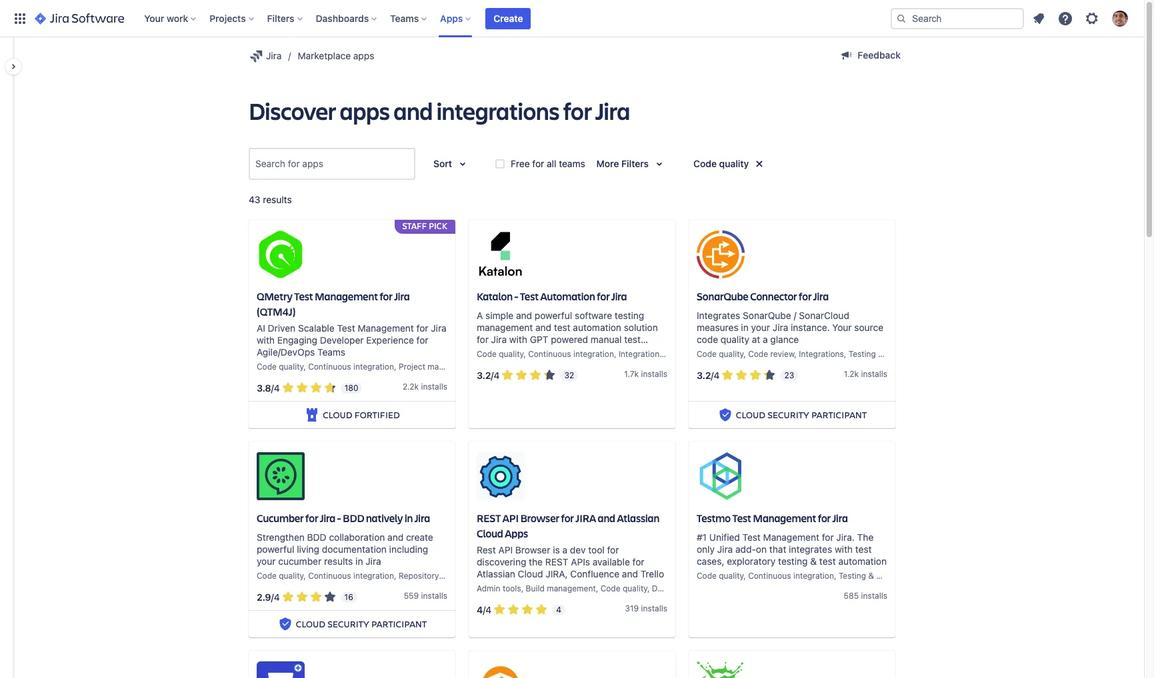 Task type: describe. For each thing, give the bounding box(es) containing it.
rest api browser for jira and atlassian cloud apps
[[477, 512, 659, 541]]

4 for qmetry test management for jira (qtm4j)
[[274, 383, 280, 394]]

, left 'project'
[[394, 362, 396, 372]]

jira.
[[836, 532, 855, 544]]

primary element
[[8, 0, 891, 37]]

test inside the qmetry test management for jira (qtm4j)
[[294, 290, 313, 304]]

a inside integrates sonarqube / sonarcloud measures in your jira instance. your source code quality at a glance code quality , code review , integrations , testing & qa
[[763, 334, 768, 346]]

measures
[[697, 322, 738, 334]]

automation inside the "#1 unified test management for jira. the only jira add-on that integrates with test cases, exploratory testing & test automation code quality , continuous integration , testing & qa"
[[838, 556, 887, 568]]

integrates sonarqube / sonarcloud measures in your jira instance. your source code quality at a glance code quality , code review , integrations , testing & qa
[[697, 310, 897, 360]]

jira inside the qmetry test management for jira (qtm4j)
[[394, 290, 410, 304]]

, down exploratory
[[744, 572, 746, 582]]

, left repository
[[394, 572, 396, 582]]

s right the 585
[[883, 592, 887, 602]]

rest
[[477, 545, 496, 556]]

16
[[344, 593, 353, 603]]

4 for katalon - test automation for jira
[[494, 370, 500, 381]]

your inside integrates sonarqube / sonarcloud measures in your jira instance. your source code quality at a glance code quality , code review , integrations , testing & qa
[[751, 322, 770, 334]]

0 horizontal spatial -
[[337, 512, 341, 526]]

quality down simple in the left top of the page
[[499, 350, 524, 360]]

exploratory
[[727, 556, 776, 568]]

connectors
[[441, 572, 484, 582]]

confluence
[[570, 569, 619, 580]]

cloud fortified app badge image
[[304, 408, 320, 424]]

dashboards
[[316, 12, 369, 24]]

add-
[[735, 544, 756, 556]]

a
[[477, 310, 483, 322]]

cloud fortified
[[323, 409, 400, 421]]

a simple and powerful software testing management and test automation solution for jira with gpt powered manual test generation
[[477, 310, 658, 358]]

in inside integrates sonarqube / sonarcloud measures in your jira instance. your source code quality at a glance code quality , code review , integrations , testing & qa
[[741, 322, 749, 334]]

, down agile/devops
[[303, 362, 306, 372]]

and inside rest api browser for jira and atlassian cloud apps
[[598, 512, 615, 526]]

dev
[[570, 545, 586, 556]]

management inside ai driven scalable test management for jira with engaging developer experience for agile/devops teams code quality , continuous integration , project management
[[358, 323, 414, 334]]

generation
[[477, 346, 523, 358]]

, down cucumber
[[303, 572, 306, 582]]

powerful inside a simple and powerful software testing management and test automation solution for jira with gpt powered manual test generation
[[535, 310, 572, 322]]

quality down the measures
[[719, 350, 744, 360]]

marketplace apps
[[298, 50, 374, 61]]

testing inside a simple and powerful software testing management and test automation solution for jira with gpt powered manual test generation
[[615, 310, 644, 322]]

continuous inside ai driven scalable test management for jira with engaging developer experience for agile/devops teams code quality , continuous integration , project management
[[308, 362, 351, 372]]

jira up software
[[611, 290, 627, 304]]

0 vertical spatial -
[[514, 290, 518, 304]]

, down jira.
[[834, 572, 836, 582]]

#1
[[697, 532, 707, 544]]

the
[[857, 532, 874, 544]]

jira link
[[249, 48, 282, 64]]

jira down the filters popup button at top left
[[266, 50, 282, 61]]

testing inside the "#1 unified test management for jira. the only jira add-on that integrates with test cases, exploratory testing & test automation code quality , continuous integration , testing & qa"
[[839, 572, 866, 582]]

in inside strengthen bdd collaboration and create powerful living documentation including your cucumber results in jira code quality , continuous integration , repository connectors
[[355, 556, 363, 568]]

security for jira
[[328, 618, 369, 631]]

, right generation at left
[[524, 350, 526, 360]]

install right the 585
[[861, 592, 883, 602]]

Search for apps field
[[251, 152, 413, 176]]

available
[[593, 557, 630, 568]]

your inside integrates sonarqube / sonarcloud measures in your jira instance. your source code quality at a glance code quality , code review , integrations , testing & qa
[[832, 322, 852, 334]]

review
[[770, 350, 794, 360]]

teams button
[[386, 8, 432, 29]]

integrates
[[697, 310, 740, 322]]

apps button
[[436, 8, 476, 29]]

2.2k
[[403, 382, 419, 392]]

create button
[[486, 8, 531, 29]]

participant for cucumber for jira - bdd natively in jira
[[371, 618, 427, 631]]

559
[[404, 592, 419, 602]]

jira
[[576, 512, 596, 526]]

, down manual
[[614, 350, 616, 360]]

a inside rest api browser is a dev tool for discovering the rest apis available for atlassian cloud jira, confluence and trello admin tools , build management , code quality , dashboard gadgets
[[562, 545, 567, 556]]

notifications image
[[1031, 10, 1047, 26]]

atlassian inside rest api browser for jira and atlassian cloud apps
[[617, 512, 659, 526]]

4 / 4
[[477, 605, 492, 616]]

quality inside rest api browser is a dev tool for discovering the rest apis available for atlassian cloud jira, confluence and trello admin tools , build management , code quality , dashboard gadgets
[[623, 584, 647, 594]]

and inside rest api browser is a dev tool for discovering the rest apis available for atlassian cloud jira, confluence and trello admin tools , build management , code quality , dashboard gadgets
[[622, 569, 638, 580]]

teams inside ai driven scalable test management for jira with engaging developer experience for agile/devops teams code quality , continuous integration , project management
[[317, 347, 345, 358]]

ai driven scalable test management for jira with engaging developer experience for agile/devops teams code quality , continuous integration , project management
[[257, 323, 477, 372]]

jira up create
[[414, 512, 430, 526]]

your work button
[[140, 8, 201, 29]]

with for #1
[[835, 544, 853, 556]]

apps inside rest api browser for jira and atlassian cloud apps
[[505, 527, 528, 541]]

sonarqube inside integrates sonarqube / sonarcloud measures in your jira instance. your source code quality at a glance code quality , code review , integrations , testing & qa
[[743, 310, 791, 322]]

developer
[[320, 335, 364, 346]]

documentation
[[322, 544, 387, 556]]

integrations inside integrates sonarqube / sonarcloud measures in your jira instance. your source code quality at a glance code quality , code review , integrations , testing & qa
[[799, 350, 844, 360]]

the
[[529, 557, 543, 568]]

code inside strengthen bdd collaboration and create powerful living documentation including your cucumber results in jira code quality , continuous integration , repository connectors
[[257, 572, 277, 582]]

build
[[526, 584, 545, 594]]

filters inside popup button
[[267, 12, 294, 24]]

that
[[769, 544, 786, 556]]

code down at
[[748, 350, 768, 360]]

2.2k install s
[[403, 382, 447, 392]]

install for qmetry test management for jira (qtm4j)
[[421, 382, 443, 392]]

filters button
[[263, 8, 308, 29]]

more filters
[[596, 158, 649, 169]]

including
[[389, 544, 428, 556]]

and inside strengthen bdd collaboration and create powerful living documentation including your cucumber results in jira code quality , continuous integration , repository connectors
[[387, 532, 403, 544]]

cloud security participant for -
[[296, 618, 427, 631]]

projects
[[209, 12, 246, 24]]

quality inside strengthen bdd collaboration and create powerful living documentation including your cucumber results in jira code quality , continuous integration , repository connectors
[[279, 572, 303, 582]]

katalon - test automation for jira
[[477, 290, 627, 304]]

on
[[756, 544, 767, 556]]

0 vertical spatial bdd
[[343, 512, 364, 526]]

participant for sonarqube connector for jira
[[811, 409, 867, 421]]

help image
[[1057, 10, 1073, 26]]

3.2 for sonarqube
[[697, 370, 711, 381]]

jira inside ai driven scalable test management for jira with engaging developer experience for agile/devops teams code quality , continuous integration , project management
[[431, 323, 447, 334]]

559 install s
[[404, 592, 447, 602]]

testing inside integrates sonarqube / sonarcloud measures in your jira instance. your source code quality at a glance code quality , code review , integrations , testing & qa
[[849, 350, 876, 360]]

free
[[511, 158, 530, 169]]

3.2 / 4 for sonarqube
[[697, 370, 720, 381]]

test up 'powered'
[[554, 322, 570, 334]]

180
[[344, 383, 358, 393]]

gpt
[[530, 334, 548, 346]]

dependency track connector for jira image
[[477, 662, 525, 679]]

at
[[752, 334, 760, 346]]

1.7k
[[624, 370, 639, 380]]

unified
[[709, 532, 740, 544]]

jira,
[[546, 569, 568, 580]]

jira up more
[[595, 95, 630, 127]]

with inside ai driven scalable test management for jira with engaging developer experience for agile/devops teams code quality , continuous integration , project management
[[257, 335, 275, 346]]

cucumber for jira - bdd natively in jira image
[[257, 453, 305, 501]]

feedback button
[[831, 45, 909, 66]]

cloud
[[323, 409, 352, 421]]

, down glance
[[794, 350, 797, 360]]

create
[[406, 532, 433, 544]]

0 vertical spatial sonarqube
[[697, 290, 748, 304]]

integration down manual
[[573, 350, 614, 360]]

discover apps and integrations for jira
[[249, 95, 630, 127]]

apis
[[571, 557, 590, 568]]

fortified
[[354, 409, 400, 421]]

, down 'confluence'
[[596, 584, 598, 594]]

management inside rest api browser is a dev tool for discovering the rest apis available for atlassian cloud jira, confluence and trello admin tools , build management , code quality , dashboard gadgets
[[547, 584, 596, 594]]

staff pick
[[402, 220, 447, 232]]

/ inside integrates sonarqube / sonarcloud measures in your jira instance. your source code quality at a glance code quality , code review , integrations , testing & qa
[[794, 310, 796, 322]]

jira up jira.
[[832, 512, 848, 526]]

, up 1.2k
[[844, 350, 846, 360]]

install for cucumber for jira - bdd natively in jira
[[421, 592, 443, 602]]

agile/devops
[[257, 347, 315, 358]]

s for katalon - test automation for jira
[[663, 370, 667, 380]]

continuous down gpt
[[528, 350, 571, 360]]

atlassian inside rest api browser is a dev tool for discovering the rest apis available for atlassian cloud jira, confluence and trello admin tools , build management , code quality , dashboard gadgets
[[477, 569, 515, 580]]

discovering
[[477, 557, 526, 568]]

test down solution
[[624, 334, 641, 346]]

s for sonarqube connector for jira
[[883, 370, 887, 380]]

test down the integrates
[[819, 556, 836, 568]]

integrations
[[436, 95, 559, 127]]

cucumber
[[257, 512, 304, 526]]

all
[[547, 158, 556, 169]]

admin
[[477, 584, 500, 594]]

tool
[[588, 545, 605, 556]]

code left remove selected icon
[[693, 158, 717, 169]]

your inside strengthen bdd collaboration and create powerful living documentation including your cucumber results in jira code quality , continuous integration , repository connectors
[[257, 556, 276, 568]]

marketplace apps link
[[298, 48, 374, 64]]

apps for discover
[[340, 95, 390, 127]]

repository
[[399, 572, 439, 582]]

work
[[167, 12, 188, 24]]

software
[[575, 310, 612, 322]]

jira up the collaboration
[[320, 512, 335, 526]]

jfrog security in jira image
[[697, 662, 745, 679]]

connector
[[750, 290, 797, 304]]

quality left at
[[721, 334, 749, 346]]

sidebar navigation image
[[0, 53, 29, 80]]

sonarcloud
[[799, 310, 849, 322]]

browser for discovering
[[515, 545, 550, 556]]

2.9 / 4
[[257, 592, 280, 603]]

1 integrations from the left
[[619, 350, 664, 360]]

katalon
[[477, 290, 513, 304]]

rest api browser is a dev tool for discovering the rest apis available for atlassian cloud jira, confluence and trello admin tools , build management , code quality , dashboard gadgets
[[477, 545, 726, 594]]

marketplace
[[298, 50, 351, 61]]



Task type: locate. For each thing, give the bounding box(es) containing it.
32
[[564, 371, 574, 381]]

1 vertical spatial &
[[810, 556, 817, 568]]

qa up 1.2k install s
[[886, 350, 897, 360]]

0 horizontal spatial atlassian
[[477, 569, 515, 580]]

participant
[[811, 409, 867, 421], [371, 618, 427, 631]]

qa
[[886, 350, 897, 360], [876, 572, 888, 582]]

319 install s
[[625, 604, 667, 614]]

integrations
[[619, 350, 664, 360], [799, 350, 844, 360]]

your profile and settings image
[[1112, 10, 1128, 26]]

, left 'build'
[[521, 584, 524, 594]]

0 vertical spatial your
[[144, 12, 164, 24]]

automation
[[540, 290, 595, 304]]

code inside ai driven scalable test management for jira with engaging developer experience for agile/devops teams code quality , continuous integration , project management
[[257, 362, 277, 372]]

2 integrations from the left
[[799, 350, 844, 360]]

apps inside apps dropdown button
[[440, 12, 463, 24]]

management inside the "#1 unified test management for jira. the only jira add-on that integrates with test cases, exploratory testing & test automation code quality , continuous integration , testing & qa"
[[763, 532, 819, 544]]

integration
[[573, 350, 614, 360], [353, 362, 394, 372], [353, 572, 394, 582], [793, 572, 834, 582]]

browser inside rest api browser for jira and atlassian cloud apps
[[520, 512, 559, 526]]

filters
[[267, 12, 294, 24], [621, 158, 649, 169]]

1 horizontal spatial powerful
[[535, 310, 572, 322]]

security for for
[[768, 409, 809, 421]]

s right the 2.2k
[[443, 382, 447, 392]]

bdd up the collaboration
[[343, 512, 364, 526]]

1 horizontal spatial apps
[[505, 527, 528, 541]]

1 horizontal spatial in
[[405, 512, 413, 526]]

your left work
[[144, 12, 164, 24]]

s for cucumber for jira - bdd natively in jira
[[443, 592, 447, 602]]

search image
[[896, 13, 907, 24]]

cucumber
[[278, 556, 321, 568]]

powerful down strengthen
[[257, 544, 294, 556]]

Search field
[[891, 8, 1024, 29]]

cloud inside rest api browser for jira and atlassian cloud apps
[[477, 527, 503, 541]]

continuous up 16
[[308, 572, 351, 582]]

test down the
[[855, 544, 872, 556]]

1 vertical spatial filters
[[621, 158, 649, 169]]

2 horizontal spatial &
[[878, 350, 884, 360]]

apps inside marketplace apps link
[[353, 50, 374, 61]]

0 horizontal spatial cloud security participant
[[296, 618, 427, 631]]

test inside ai driven scalable test management for jira with engaging developer experience for agile/devops teams code quality , continuous integration , project management
[[337, 323, 355, 334]]

banner containing your work
[[0, 0, 1144, 37]]

with down jira.
[[835, 544, 853, 556]]

0 vertical spatial rest
[[477, 512, 501, 526]]

1 horizontal spatial cloud security participant
[[736, 409, 867, 421]]

43 results
[[249, 194, 292, 205]]

3.2 down code
[[697, 370, 711, 381]]

cloud security participant down 23
[[736, 409, 867, 421]]

s for rest api browser for jira and atlassian cloud apps
[[663, 604, 667, 614]]

test up developer
[[337, 323, 355, 334]]

automation down the
[[838, 556, 887, 568]]

1 vertical spatial api
[[498, 545, 513, 556]]

qa up 585 install s
[[876, 572, 888, 582]]

1 horizontal spatial 3.2 / 4
[[697, 370, 720, 381]]

0 vertical spatial api
[[503, 512, 519, 526]]

1 vertical spatial rest
[[545, 557, 568, 568]]

jira up generation at left
[[491, 334, 507, 346]]

management down simple in the left top of the page
[[477, 322, 533, 334]]

1 vertical spatial teams
[[317, 347, 345, 358]]

experience
[[366, 335, 414, 346]]

/ for qmetry test management for jira (qtm4j)
[[271, 383, 274, 394]]

1 horizontal spatial 3.2
[[697, 370, 711, 381]]

0 horizontal spatial filters
[[267, 12, 294, 24]]

test up unified
[[732, 512, 751, 526]]

0 vertical spatial atlassian
[[617, 512, 659, 526]]

quality down cucumber
[[279, 572, 303, 582]]

management inside ai driven scalable test management for jira with engaging developer experience for agile/devops teams code quality , continuous integration , project management
[[428, 362, 477, 372]]

integrations down instance.
[[799, 350, 844, 360]]

browser for apps
[[520, 512, 559, 526]]

api
[[503, 512, 519, 526], [498, 545, 513, 556]]

1 vertical spatial participant
[[371, 618, 427, 631]]

2 horizontal spatial management
[[547, 584, 596, 594]]

1 vertical spatial your
[[257, 556, 276, 568]]

0 horizontal spatial in
[[355, 556, 363, 568]]

0 horizontal spatial rest
[[477, 512, 501, 526]]

/ down code
[[711, 370, 714, 381]]

staff
[[402, 220, 427, 232]]

1 vertical spatial browser
[[515, 545, 550, 556]]

0 vertical spatial testing
[[849, 350, 876, 360]]

0 horizontal spatial &
[[810, 556, 817, 568]]

bdd up the living on the left of the page
[[307, 532, 326, 544]]

jira
[[266, 50, 282, 61], [595, 95, 630, 127], [394, 290, 410, 304], [611, 290, 627, 304], [813, 290, 829, 304], [773, 322, 788, 334], [431, 323, 447, 334], [491, 334, 507, 346], [320, 512, 335, 526], [414, 512, 430, 526], [832, 512, 848, 526], [717, 544, 733, 556], [366, 556, 381, 568]]

0 vertical spatial in
[[741, 322, 749, 334]]

/ for rest api browser for jira and atlassian cloud apps
[[483, 605, 486, 616]]

& up 1.2k install s
[[878, 350, 884, 360]]

qmetry test management for jira (qtm4j) image
[[257, 231, 305, 279]]

/ for sonarqube connector for jira
[[711, 370, 714, 381]]

bdd
[[343, 512, 364, 526], [307, 532, 326, 544]]

management inside a simple and powerful software testing management and test automation solution for jira with gpt powered manual test generation
[[477, 322, 533, 334]]

security
[[768, 409, 809, 421], [328, 618, 369, 631]]

0 vertical spatial testing
[[615, 310, 644, 322]]

participant down 1.2k
[[811, 409, 867, 421]]

katalon - test automation for jira image
[[477, 231, 525, 279]]

1 horizontal spatial with
[[509, 334, 527, 346]]

4 for cucumber for jira - bdd natively in jira
[[274, 592, 280, 603]]

0 vertical spatial your
[[751, 322, 770, 334]]

integration inside ai driven scalable test management for jira with engaging developer experience for agile/devops teams code quality , continuous integration , project management
[[353, 362, 394, 372]]

1 vertical spatial testing
[[839, 572, 866, 582]]

1 horizontal spatial a
[[763, 334, 768, 346]]

code up 3.8 / 4
[[257, 362, 277, 372]]

integrations up 1.7k install s
[[619, 350, 664, 360]]

source
[[854, 322, 883, 334]]

testmo test management for jira
[[697, 512, 848, 526]]

bitbucket snippets+ for jira image
[[257, 662, 305, 679]]

1 horizontal spatial testing
[[778, 556, 808, 568]]

4 for rest api browser for jira and atlassian cloud apps
[[486, 605, 492, 616]]

1 vertical spatial cloud security participant
[[296, 618, 427, 631]]

a right at
[[763, 334, 768, 346]]

test right katalon
[[520, 290, 539, 304]]

0 vertical spatial apps
[[440, 12, 463, 24]]

testing down "that" on the right bottom
[[778, 556, 808, 568]]

cloud
[[736, 409, 765, 421], [477, 527, 503, 541], [518, 569, 543, 580], [296, 618, 325, 631]]

rest inside rest api browser for jira and atlassian cloud apps
[[477, 512, 501, 526]]

dashboards button
[[312, 8, 382, 29]]

0 horizontal spatial results
[[263, 194, 292, 205]]

collaboration
[[329, 532, 385, 544]]

jira down the documentation
[[366, 556, 381, 568]]

api for rest
[[503, 512, 519, 526]]

1 horizontal spatial atlassian
[[617, 512, 659, 526]]

with left gpt
[[509, 334, 527, 346]]

quality left remove selected icon
[[719, 158, 749, 169]]

1 vertical spatial sonarqube
[[743, 310, 791, 322]]

0 horizontal spatial testing
[[615, 310, 644, 322]]

jira up sonarcloud in the top of the page
[[813, 290, 829, 304]]

feedback
[[858, 49, 901, 61]]

results inside strengthen bdd collaboration and create powerful living documentation including your cucumber results in jira code quality , continuous integration , repository connectors
[[324, 556, 353, 568]]

for inside a simple and powerful software testing management and test automation solution for jira with gpt powered manual test generation
[[477, 334, 489, 346]]

#1 unified test management for jira. the only jira add-on that integrates with test cases, exploratory testing & test automation code quality , continuous integration , testing & qa
[[697, 532, 888, 582]]

api inside rest api browser for jira and atlassian cloud apps
[[503, 512, 519, 526]]

simple
[[485, 310, 514, 322]]

jira up 2.2k install s
[[431, 323, 447, 334]]

1 horizontal spatial participant
[[811, 409, 867, 421]]

apps
[[353, 50, 374, 61], [340, 95, 390, 127]]

1 vertical spatial -
[[337, 512, 341, 526]]

qmetry test management for jira (qtm4j)
[[257, 290, 410, 319]]

1 horizontal spatial teams
[[390, 12, 419, 24]]

trello
[[640, 569, 664, 580]]

with
[[509, 334, 527, 346], [257, 335, 275, 346], [835, 544, 853, 556]]

1.7k install s
[[624, 370, 667, 380]]

0 horizontal spatial powerful
[[257, 544, 294, 556]]

1 vertical spatial automation
[[838, 556, 887, 568]]

2 3.2 from the left
[[697, 370, 711, 381]]

management
[[477, 322, 533, 334], [428, 362, 477, 372], [547, 584, 596, 594]]

0 vertical spatial a
[[763, 334, 768, 346]]

install right the 1.7k
[[641, 370, 663, 380]]

s down dashboard
[[663, 604, 667, 614]]

/ down agile/devops
[[271, 383, 274, 394]]

2 vertical spatial management
[[547, 584, 596, 594]]

api for rest
[[498, 545, 513, 556]]

security down 23
[[768, 409, 809, 421]]

with for a
[[509, 334, 527, 346]]

&
[[878, 350, 884, 360], [810, 556, 817, 568], [868, 572, 874, 582]]

319
[[625, 604, 639, 614]]

settings image
[[1084, 10, 1100, 26]]

for inside the qmetry test management for jira (qtm4j)
[[380, 290, 392, 304]]

code inside the "#1 unified test management for jira. the only jira add-on that integrates with test cases, exploratory testing & test automation code quality , continuous integration , testing & qa"
[[697, 572, 717, 582]]

install
[[641, 370, 663, 380], [861, 370, 883, 380], [421, 382, 443, 392], [421, 592, 443, 602], [861, 592, 883, 602], [641, 604, 663, 614]]

install right 1.2k
[[861, 370, 883, 380]]

projects button
[[205, 8, 259, 29]]

teams inside teams popup button
[[390, 12, 419, 24]]

0 vertical spatial apps
[[353, 50, 374, 61]]

glance
[[770, 334, 799, 346]]

1.2k
[[844, 370, 859, 380]]

1 3.2 from the left
[[477, 370, 491, 381]]

1 vertical spatial security
[[328, 618, 369, 631]]

0 horizontal spatial automation
[[573, 322, 621, 334]]

s for qmetry test management for jira (qtm4j)
[[443, 382, 447, 392]]

management inside the qmetry test management for jira (qtm4j)
[[315, 290, 378, 304]]

0 horizontal spatial your
[[144, 12, 164, 24]]

4 for sonarqube connector for jira
[[714, 370, 720, 381]]

1 vertical spatial results
[[324, 556, 353, 568]]

3.8 / 4
[[257, 383, 280, 394]]

integration down the integrates
[[793, 572, 834, 582]]

2 vertical spatial in
[[355, 556, 363, 568]]

0 vertical spatial management
[[477, 322, 533, 334]]

code
[[697, 334, 718, 346]]

1 vertical spatial bdd
[[307, 532, 326, 544]]

test up add-
[[742, 532, 761, 544]]

& up 585 install s
[[868, 572, 874, 582]]

3.8
[[257, 383, 271, 394]]

test
[[554, 322, 570, 334], [624, 334, 641, 346], [855, 544, 872, 556], [819, 556, 836, 568]]

, down trello
[[647, 584, 650, 594]]

a
[[763, 334, 768, 346], [562, 545, 567, 556]]

/ up instance.
[[794, 310, 796, 322]]

jira up experience
[[394, 290, 410, 304]]

integration inside strengthen bdd collaboration and create powerful living documentation including your cucumber results in jira code quality , continuous integration , repository connectors
[[353, 572, 394, 582]]

0 vertical spatial powerful
[[535, 310, 572, 322]]

0 horizontal spatial 3.2 / 4
[[477, 370, 500, 381]]

code up "gadgets"
[[697, 572, 717, 582]]

0 horizontal spatial security
[[328, 618, 369, 631]]

free for all teams
[[511, 158, 585, 169]]

code
[[693, 158, 717, 169], [477, 350, 497, 360], [697, 350, 717, 360], [748, 350, 768, 360], [257, 362, 277, 372], [257, 572, 277, 582], [697, 572, 717, 582], [600, 584, 620, 594]]

jira inside a simple and powerful software testing management and test automation solution for jira with gpt powered manual test generation
[[491, 334, 507, 346]]

test right qmetry
[[294, 290, 313, 304]]

your inside your work popup button
[[144, 12, 164, 24]]

sonarqube up integrates
[[697, 290, 748, 304]]

pick
[[429, 220, 447, 232]]

apps down marketplace apps link
[[340, 95, 390, 127]]

living
[[297, 544, 319, 556]]

ai
[[257, 323, 265, 334]]

for inside the "#1 unified test management for jira. the only jira add-on that integrates with test cases, exploratory testing & test automation code quality , continuous integration , testing & qa"
[[822, 532, 834, 544]]

0 horizontal spatial integrations
[[619, 350, 664, 360]]

in down the documentation
[[355, 556, 363, 568]]

1 vertical spatial in
[[405, 512, 413, 526]]

install for rest api browser for jira and atlassian cloud apps
[[641, 604, 663, 614]]

qa inside the "#1 unified test management for jira. the only jira add-on that integrates with test cases, exploratory testing & test automation code quality , continuous integration , testing & qa"
[[876, 572, 888, 582]]

1 vertical spatial management
[[428, 362, 477, 372]]

remove selected image
[[752, 156, 768, 172]]

rest api browser for jira and atlassian cloud apps image
[[477, 453, 525, 501]]

code quality
[[693, 158, 749, 169]]

jira down unified
[[717, 544, 733, 556]]

2 vertical spatial &
[[868, 572, 874, 582]]

api down rest api browser for jira and atlassian cloud apps image
[[503, 512, 519, 526]]

sonarqube down the sonarqube connector for jira on the top right
[[743, 310, 791, 322]]

testmo test management for jira image
[[697, 453, 745, 501]]

2 3.2 / 4 from the left
[[697, 370, 720, 381]]

your
[[144, 12, 164, 24], [832, 322, 852, 334]]

management down the jira,
[[547, 584, 596, 594]]

/ down strengthen
[[271, 592, 274, 603]]

banner
[[0, 0, 1144, 37]]

install right 319
[[641, 604, 663, 614]]

1 3.2 / 4 from the left
[[477, 370, 500, 381]]

1 vertical spatial apps
[[340, 95, 390, 127]]

scalable
[[298, 323, 334, 334]]

atlassian down discovering
[[477, 569, 515, 580]]

continuous inside the "#1 unified test management for jira. the only jira add-on that integrates with test cases, exploratory testing & test automation code quality , continuous integration , testing & qa"
[[748, 572, 791, 582]]

1 horizontal spatial bdd
[[343, 512, 364, 526]]

1 horizontal spatial your
[[751, 322, 770, 334]]

in up create
[[405, 512, 413, 526]]

sort
[[433, 158, 452, 169]]

0 vertical spatial browser
[[520, 512, 559, 526]]

browser inside rest api browser is a dev tool for discovering the rest apis available for atlassian cloud jira, confluence and trello admin tools , build management , code quality , dashboard gadgets
[[515, 545, 550, 556]]

1 vertical spatial apps
[[505, 527, 528, 541]]

1 vertical spatial a
[[562, 545, 567, 556]]

your work
[[144, 12, 188, 24]]

1 horizontal spatial -
[[514, 290, 518, 304]]

0 vertical spatial &
[[878, 350, 884, 360]]

585 install s
[[844, 592, 887, 602]]

3.2 down generation at left
[[477, 370, 491, 381]]

with inside the "#1 unified test management for jira. the only jira add-on that integrates with test cases, exploratory testing & test automation code quality , continuous integration , testing & qa"
[[835, 544, 853, 556]]

integration down the documentation
[[353, 572, 394, 582]]

0 horizontal spatial 3.2
[[477, 370, 491, 381]]

1 vertical spatial atlassian
[[477, 569, 515, 580]]

0 vertical spatial qa
[[886, 350, 897, 360]]

3.2 / 4 for katalon
[[477, 370, 500, 381]]

powerful inside strengthen bdd collaboration and create powerful living documentation including your cucumber results in jira code quality , continuous integration , repository connectors
[[257, 544, 294, 556]]

integration inside the "#1 unified test management for jira. the only jira add-on that integrates with test cases, exploratory testing & test automation code quality , continuous integration , testing & qa"
[[793, 572, 834, 582]]

results
[[263, 194, 292, 205], [324, 556, 353, 568]]

1 horizontal spatial automation
[[838, 556, 887, 568]]

1 horizontal spatial &
[[868, 572, 874, 582]]

jira inside strengthen bdd collaboration and create powerful living documentation including your cucumber results in jira code quality , continuous integration , repository connectors
[[366, 556, 381, 568]]

discover
[[249, 95, 336, 127]]

code down 'confluence'
[[600, 584, 620, 594]]

integrates
[[789, 544, 832, 556]]

code down code
[[697, 350, 717, 360]]

23
[[784, 371, 794, 381]]

test inside the "#1 unified test management for jira. the only jira add-on that integrates with test cases, exploratory testing & test automation code quality , continuous integration , testing & qa"
[[742, 532, 761, 544]]

3.2 / 4 down generation at left
[[477, 370, 500, 381]]

for inside rest api browser for jira and atlassian cloud apps
[[561, 512, 574, 526]]

jira software image
[[35, 10, 124, 26], [35, 10, 124, 26]]

appswitcher icon image
[[12, 10, 28, 26]]

0 vertical spatial cloud security participant
[[736, 409, 867, 421]]

install for katalon - test automation for jira
[[641, 370, 663, 380]]

bdd inside strengthen bdd collaboration and create powerful living documentation including your cucumber results in jira code quality , continuous integration , repository connectors
[[307, 532, 326, 544]]

585
[[844, 592, 859, 602]]

1 horizontal spatial filters
[[621, 158, 649, 169]]

cucumber for jira - bdd natively in jira
[[257, 512, 430, 526]]

1 horizontal spatial management
[[477, 322, 533, 334]]

0 vertical spatial participant
[[811, 409, 867, 421]]

your up at
[[751, 322, 770, 334]]

code quality , continuous integration , integrations ,
[[477, 350, 668, 360]]

/ for katalon - test automation for jira
[[491, 370, 494, 381]]

1.2k install s
[[844, 370, 887, 380]]

cloud inside rest api browser is a dev tool for discovering the rest apis available for atlassian cloud jira, confluence and trello admin tools , build management , code quality , dashboard gadgets
[[518, 569, 543, 580]]

quality inside the "#1 unified test management for jira. the only jira add-on that integrates with test cases, exploratory testing & test automation code quality , continuous integration , testing & qa"
[[719, 572, 744, 582]]

1 horizontal spatial results
[[324, 556, 353, 568]]

2.9
[[257, 592, 271, 603]]

only
[[697, 544, 715, 556]]

rest up rest
[[477, 512, 501, 526]]

1 horizontal spatial integrations
[[799, 350, 844, 360]]

3.2
[[477, 370, 491, 381], [697, 370, 711, 381]]

automation inside a simple and powerful software testing management and test automation solution for jira with gpt powered manual test generation
[[573, 322, 621, 334]]

dashboard
[[652, 584, 693, 594]]

, up 1.7k install s
[[664, 350, 666, 360]]

tools
[[503, 584, 521, 594]]

browser up the
[[515, 545, 550, 556]]

3.2 / 4 down code
[[697, 370, 720, 381]]

quality inside ai driven scalable test management for jira with engaging developer experience for agile/devops teams code quality , continuous integration , project management
[[279, 362, 303, 372]]

& down the integrates
[[810, 556, 817, 568]]

sonarqube connector for jira image
[[697, 231, 745, 279]]

-
[[514, 290, 518, 304], [337, 512, 341, 526]]

install for sonarqube connector for jira
[[861, 370, 883, 380]]

1 horizontal spatial security
[[768, 409, 809, 421]]

0 vertical spatial results
[[263, 194, 292, 205]]

2 horizontal spatial with
[[835, 544, 853, 556]]

for
[[563, 95, 592, 127], [532, 158, 544, 169], [380, 290, 392, 304], [597, 290, 610, 304], [799, 290, 812, 304], [416, 323, 428, 334], [477, 334, 489, 346], [416, 335, 428, 346], [305, 512, 318, 526], [561, 512, 574, 526], [818, 512, 831, 526], [822, 532, 834, 544], [607, 545, 619, 556], [632, 557, 644, 568]]

testing inside the "#1 unified test management for jira. the only jira add-on that integrates with test cases, exploratory testing & test automation code quality , continuous integration , testing & qa"
[[778, 556, 808, 568]]

code down "a"
[[477, 350, 497, 360]]

2 horizontal spatial in
[[741, 322, 749, 334]]

0 horizontal spatial bdd
[[307, 532, 326, 544]]

jira inside integrates sonarqube / sonarcloud measures in your jira instance. your source code quality at a glance code quality , code review , integrations , testing & qa
[[773, 322, 788, 334]]

1 horizontal spatial your
[[832, 322, 852, 334]]

context icon image
[[249, 48, 265, 64], [249, 48, 265, 64]]

0 horizontal spatial participant
[[371, 618, 427, 631]]

powerful
[[535, 310, 572, 322], [257, 544, 294, 556]]

continuous
[[528, 350, 571, 360], [308, 362, 351, 372], [308, 572, 351, 582], [748, 572, 791, 582]]

& inside integrates sonarqube / sonarcloud measures in your jira instance. your source code quality at a glance code quality , code review , integrations , testing & qa
[[878, 350, 884, 360]]

in right the measures
[[741, 322, 749, 334]]

with inside a simple and powerful software testing management and test automation solution for jira with gpt powered manual test generation
[[509, 334, 527, 346]]

jira inside the "#1 unified test management for jira. the only jira add-on that integrates with test cases, exploratory testing & test automation code quality , continuous integration , testing & qa"
[[717, 544, 733, 556]]

qa inside integrates sonarqube / sonarcloud measures in your jira instance. your source code quality at a glance code quality , code review , integrations , testing & qa
[[886, 350, 897, 360]]

rest inside rest api browser is a dev tool for discovering the rest apis available for atlassian cloud jira, confluence and trello admin tools , build management , code quality , dashboard gadgets
[[545, 557, 568, 568]]

rest up the jira,
[[545, 557, 568, 568]]

code up 2.9 / 4 at the left
[[257, 572, 277, 582]]

0 vertical spatial filters
[[267, 12, 294, 24]]

integration up "180"
[[353, 362, 394, 372]]

0 vertical spatial automation
[[573, 322, 621, 334]]

1 vertical spatial powerful
[[257, 544, 294, 556]]

atlassian up available
[[617, 512, 659, 526]]

with down ai
[[257, 335, 275, 346]]

0 horizontal spatial your
[[257, 556, 276, 568]]

1 vertical spatial your
[[832, 322, 852, 334]]

/ for cucumber for jira - bdd natively in jira
[[271, 592, 274, 603]]

, left review
[[744, 350, 746, 360]]

install right the 2.2k
[[421, 382, 443, 392]]

automation down software
[[573, 322, 621, 334]]

s
[[663, 370, 667, 380], [883, 370, 887, 380], [443, 382, 447, 392], [443, 592, 447, 602], [883, 592, 887, 602], [663, 604, 667, 614]]

continuous down developer
[[308, 362, 351, 372]]

0 vertical spatial teams
[[390, 12, 419, 24]]

0 horizontal spatial teams
[[317, 347, 345, 358]]

code inside rest api browser is a dev tool for discovering the rest apis available for atlassian cloud jira, confluence and trello admin tools , build management , code quality , dashboard gadgets
[[600, 584, 620, 594]]

1 horizontal spatial rest
[[545, 557, 568, 568]]

automation
[[573, 322, 621, 334], [838, 556, 887, 568]]

api inside rest api browser is a dev tool for discovering the rest apis available for atlassian cloud jira, confluence and trello admin tools , build management , code quality , dashboard gadgets
[[498, 545, 513, 556]]

more
[[596, 158, 619, 169]]

43
[[249, 194, 260, 205]]

cloud security participant for jira
[[736, 409, 867, 421]]

apps for marketplace
[[353, 50, 374, 61]]

s right 1.2k
[[883, 370, 887, 380]]

continuous inside strengthen bdd collaboration and create powerful living documentation including your cucumber results in jira code quality , continuous integration , repository connectors
[[308, 572, 351, 582]]

3.2 for katalon
[[477, 370, 491, 381]]



Task type: vqa. For each thing, say whether or not it's contained in the screenshot.
apps to the bottom
yes



